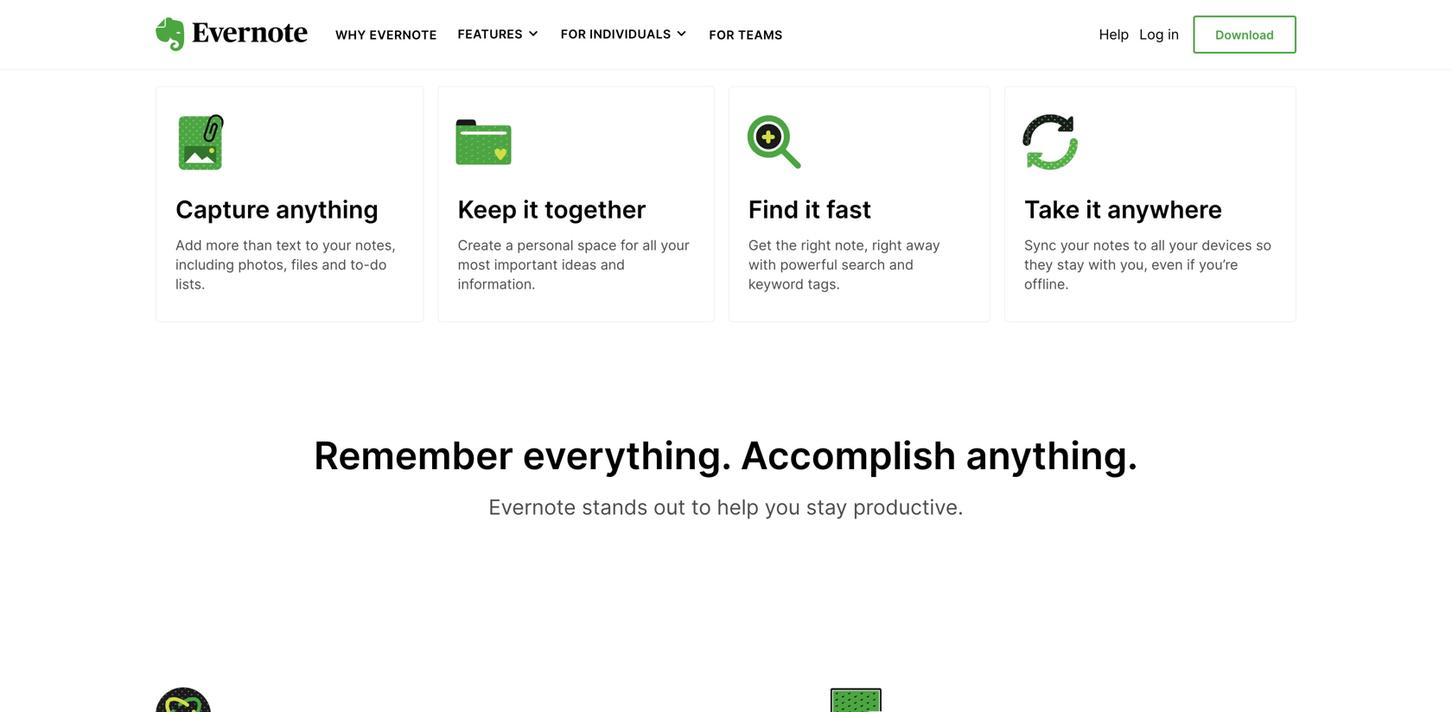Task type: describe. For each thing, give the bounding box(es) containing it.
devices
[[1202, 237, 1252, 254]]

accomplish
[[741, 433, 957, 479]]

and for keep it together
[[601, 256, 625, 273]]

with inside get the right note, right away with powerful search and keyword tags.
[[748, 256, 776, 273]]

3 your from the left
[[1060, 237, 1089, 254]]

teams
[[738, 28, 783, 42]]

for for for individuals
[[561, 27, 586, 42]]

0 horizontal spatial evernote
[[370, 28, 437, 42]]

find it fast
[[748, 195, 872, 224]]

0 horizontal spatial stay
[[806, 494, 847, 520]]

take it anywhere
[[1024, 195, 1222, 224]]

sync icon image
[[1023, 115, 1078, 170]]

fast
[[826, 195, 872, 224]]

to-
[[350, 256, 370, 273]]

add more than text to your notes, including photos, files and to-do lists.
[[175, 237, 396, 292]]

help link
[[1099, 26, 1129, 43]]

get
[[748, 237, 772, 254]]

individuals
[[590, 27, 671, 42]]

anything
[[276, 195, 378, 224]]

do
[[370, 256, 387, 273]]

productive.
[[853, 494, 964, 520]]

you
[[765, 494, 800, 520]]

mobile and desktop icon image
[[830, 688, 885, 712]]

notes
[[1093, 237, 1130, 254]]

your inside add more than text to your notes, including photos, files and to-do lists.
[[322, 237, 351, 254]]

than
[[243, 237, 272, 254]]

photos,
[[238, 256, 287, 273]]

ideas
[[562, 256, 597, 273]]

to for remember everything. accomplish anything.
[[691, 494, 711, 520]]

powerful
[[780, 256, 838, 273]]

anywhere
[[1107, 195, 1222, 224]]

features button
[[458, 26, 540, 43]]

for individuals button
[[561, 26, 689, 43]]

to for take it anywhere
[[1134, 237, 1147, 254]]

you,
[[1120, 256, 1148, 273]]

magnifying glass icon image
[[747, 115, 802, 170]]

download link
[[1193, 16, 1297, 54]]

so
[[1256, 237, 1272, 254]]

capture image icon image
[[174, 115, 229, 170]]

capture anything
[[175, 195, 378, 224]]

with inside sync your notes to all your devices so they stay with you, even if you're offline.
[[1088, 256, 1116, 273]]

why evernote link
[[335, 26, 437, 43]]

remember
[[314, 433, 513, 479]]

away
[[906, 237, 940, 254]]

you're
[[1199, 256, 1238, 273]]

all inside create a personal space for all your most important ideas and information.
[[642, 237, 657, 254]]

log
[[1140, 26, 1164, 43]]

personal
[[517, 237, 574, 254]]

capture
[[175, 195, 270, 224]]

in
[[1168, 26, 1179, 43]]

help
[[717, 494, 759, 520]]

everything.
[[523, 433, 731, 479]]

if
[[1187, 256, 1195, 273]]

for for for teams
[[709, 28, 735, 42]]

space
[[577, 237, 617, 254]]

2 right from the left
[[872, 237, 902, 254]]

to inside add more than text to your notes, including photos, files and to-do lists.
[[305, 237, 319, 254]]

take
[[1024, 195, 1080, 224]]

it for anywhere
[[1086, 195, 1101, 224]]

stands
[[582, 494, 648, 520]]

notes,
[[355, 237, 396, 254]]

they
[[1024, 256, 1053, 273]]



Task type: vqa. For each thing, say whether or not it's contained in the screenshot.
the "," to the top
no



Task type: locate. For each thing, give the bounding box(es) containing it.
it
[[523, 195, 539, 224], [805, 195, 820, 224], [1086, 195, 1101, 224]]

1 and from the left
[[322, 256, 346, 273]]

all
[[642, 237, 657, 254], [1151, 237, 1165, 254]]

stay
[[1057, 256, 1085, 273], [806, 494, 847, 520]]

text
[[276, 237, 301, 254]]

note,
[[835, 237, 868, 254]]

why evernote
[[335, 28, 437, 42]]

0 vertical spatial stay
[[1057, 256, 1085, 273]]

to
[[305, 237, 319, 254], [1134, 237, 1147, 254], [691, 494, 711, 520]]

offline.
[[1024, 276, 1069, 292]]

including
[[175, 256, 234, 273]]

1 right from the left
[[801, 237, 831, 254]]

remember everything. accomplish anything.
[[314, 433, 1138, 479]]

information.
[[458, 276, 536, 292]]

keyword
[[748, 276, 804, 292]]

and inside get the right note, right away with powerful search and keyword tags.
[[889, 256, 914, 273]]

your right for
[[661, 237, 690, 254]]

for individuals
[[561, 27, 671, 42]]

it for fast
[[805, 195, 820, 224]]

1 with from the left
[[748, 256, 776, 273]]

right
[[801, 237, 831, 254], [872, 237, 902, 254]]

to inside sync your notes to all your devices so they stay with you, even if you're offline.
[[1134, 237, 1147, 254]]

1 your from the left
[[322, 237, 351, 254]]

1 horizontal spatial all
[[1151, 237, 1165, 254]]

all right for
[[642, 237, 657, 254]]

1 vertical spatial evernote
[[489, 494, 576, 520]]

for teams
[[709, 28, 783, 42]]

1 horizontal spatial it
[[805, 195, 820, 224]]

right up search at the right of the page
[[872, 237, 902, 254]]

download
[[1216, 28, 1274, 42]]

more
[[206, 237, 239, 254]]

even
[[1152, 256, 1183, 273]]

1 all from the left
[[642, 237, 657, 254]]

evernote
[[370, 28, 437, 42], [489, 494, 576, 520]]

and for capture anything
[[322, 256, 346, 273]]

1 horizontal spatial to
[[691, 494, 711, 520]]

0 horizontal spatial to
[[305, 237, 319, 254]]

it up "personal"
[[523, 195, 539, 224]]

stay right you
[[806, 494, 847, 520]]

your up if
[[1169, 237, 1198, 254]]

2 with from the left
[[1088, 256, 1116, 273]]

1 horizontal spatial with
[[1088, 256, 1116, 273]]

evernote right why
[[370, 28, 437, 42]]

2 horizontal spatial and
[[889, 256, 914, 273]]

3 and from the left
[[889, 256, 914, 273]]

for
[[561, 27, 586, 42], [709, 28, 735, 42]]

it up notes
[[1086, 195, 1101, 224]]

it for together
[[523, 195, 539, 224]]

add
[[175, 237, 202, 254]]

your up to-
[[322, 237, 351, 254]]

all up 'even'
[[1151, 237, 1165, 254]]

1 vertical spatial stay
[[806, 494, 847, 520]]

sync your notes to all your devices so they stay with you, even if you're offline.
[[1024, 237, 1272, 292]]

find
[[748, 195, 799, 224]]

to right 'out' in the bottom of the page
[[691, 494, 711, 520]]

2 all from the left
[[1151, 237, 1165, 254]]

0 horizontal spatial all
[[642, 237, 657, 254]]

right up the powerful
[[801, 237, 831, 254]]

0 horizontal spatial it
[[523, 195, 539, 224]]

features
[[458, 27, 523, 42]]

and
[[322, 256, 346, 273], [601, 256, 625, 273], [889, 256, 914, 273]]

for left individuals
[[561, 27, 586, 42]]

all inside sync your notes to all your devices so they stay with you, even if you're offline.
[[1151, 237, 1165, 254]]

it left fast
[[805, 195, 820, 224]]

get the right note, right away with powerful search and keyword tags.
[[748, 237, 940, 292]]

0 horizontal spatial and
[[322, 256, 346, 273]]

2 horizontal spatial to
[[1134, 237, 1147, 254]]

most
[[458, 256, 490, 273]]

0 horizontal spatial for
[[561, 27, 586, 42]]

to up files
[[305, 237, 319, 254]]

evernote left stands on the bottom left of the page
[[489, 494, 576, 520]]

and down space in the top of the page
[[601, 256, 625, 273]]

anything.
[[966, 433, 1138, 479]]

0 horizontal spatial right
[[801, 237, 831, 254]]

1 horizontal spatial for
[[709, 28, 735, 42]]

2 your from the left
[[661, 237, 690, 254]]

keep
[[458, 195, 517, 224]]

1 horizontal spatial right
[[872, 237, 902, 254]]

why
[[335, 28, 366, 42]]

for inside button
[[561, 27, 586, 42]]

for left teams
[[709, 28, 735, 42]]

for
[[621, 237, 639, 254]]

0 vertical spatial evernote
[[370, 28, 437, 42]]

log in link
[[1140, 26, 1179, 43]]

the
[[776, 237, 797, 254]]

2 horizontal spatial it
[[1086, 195, 1101, 224]]

folder icon image
[[456, 115, 511, 170]]

evernote logo image
[[156, 17, 308, 52]]

out
[[654, 494, 686, 520]]

to up you,
[[1134, 237, 1147, 254]]

stay up offline. at the top right
[[1057, 256, 1085, 273]]

with
[[748, 256, 776, 273], [1088, 256, 1116, 273]]

sync
[[1024, 237, 1057, 254]]

and inside create a personal space for all your most important ideas and information.
[[601, 256, 625, 273]]

together
[[545, 195, 646, 224]]

1 horizontal spatial and
[[601, 256, 625, 273]]

for teams link
[[709, 26, 783, 43]]

and down away
[[889, 256, 914, 273]]

keep it together
[[458, 195, 646, 224]]

create a personal space for all your most important ideas and information.
[[458, 237, 690, 292]]

flexible icon image
[[156, 688, 211, 712]]

with down get
[[748, 256, 776, 273]]

1 horizontal spatial evernote
[[489, 494, 576, 520]]

your inside create a personal space for all your most important ideas and information.
[[661, 237, 690, 254]]

1 it from the left
[[523, 195, 539, 224]]

your right sync
[[1060, 237, 1089, 254]]

files
[[291, 256, 318, 273]]

important
[[494, 256, 558, 273]]

help
[[1099, 26, 1129, 43]]

log in
[[1140, 26, 1179, 43]]

search
[[841, 256, 885, 273]]

4 your from the left
[[1169, 237, 1198, 254]]

with down notes
[[1088, 256, 1116, 273]]

0 horizontal spatial with
[[748, 256, 776, 273]]

evernote stands out to help you stay productive.
[[489, 494, 964, 520]]

your
[[322, 237, 351, 254], [661, 237, 690, 254], [1060, 237, 1089, 254], [1169, 237, 1198, 254]]

tags.
[[808, 276, 840, 292]]

and left to-
[[322, 256, 346, 273]]

and inside add more than text to your notes, including photos, files and to-do lists.
[[322, 256, 346, 273]]

2 and from the left
[[601, 256, 625, 273]]

lists.
[[175, 276, 205, 292]]

3 it from the left
[[1086, 195, 1101, 224]]

create
[[458, 237, 502, 254]]

a
[[506, 237, 513, 254]]

1 horizontal spatial stay
[[1057, 256, 1085, 273]]

stay inside sync your notes to all your devices so they stay with you, even if you're offline.
[[1057, 256, 1085, 273]]

2 it from the left
[[805, 195, 820, 224]]



